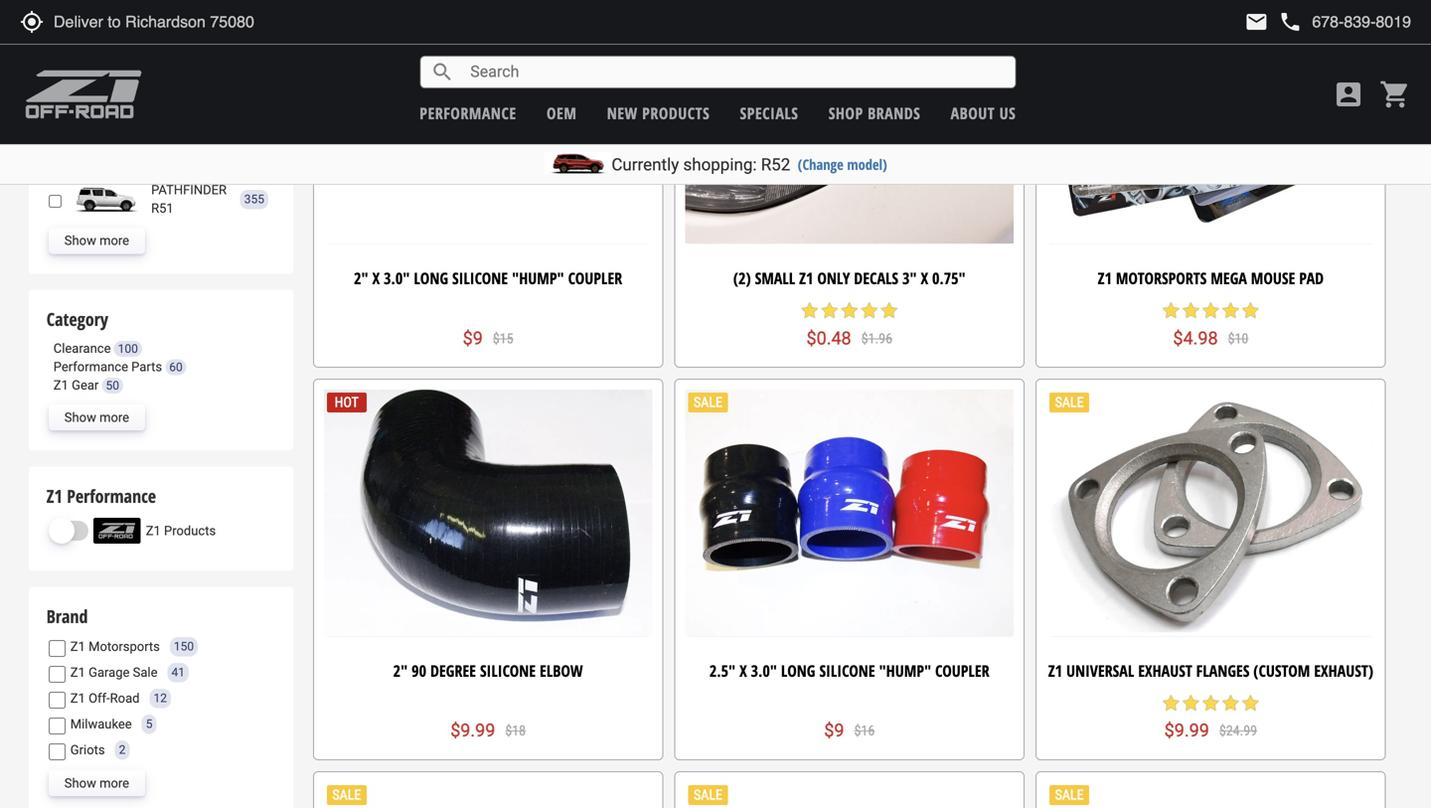 Task type: locate. For each thing, give the bounding box(es) containing it.
show
[[64, 233, 96, 248], [64, 410, 96, 425], [64, 776, 96, 791]]

motorsports for z1 motorsports mega mouse pad
[[1117, 268, 1208, 289]]

2" left 90
[[393, 660, 408, 682]]

show more button down gear
[[49, 405, 145, 431]]

performance up z1 products
[[67, 484, 156, 508]]

None checkbox
[[49, 90, 64, 107], [49, 193, 62, 210], [49, 90, 64, 107], [49, 193, 62, 210]]

z1
[[800, 268, 814, 289], [1099, 268, 1113, 289], [53, 378, 68, 393], [47, 484, 62, 508], [146, 523, 161, 538], [70, 639, 85, 654], [1049, 660, 1063, 682], [70, 665, 85, 680], [70, 691, 85, 706]]

0 vertical spatial pathfinder
[[151, 37, 226, 52]]

$9 for long
[[463, 328, 483, 349]]

1 horizontal spatial coupler
[[936, 660, 990, 682]]

1 vertical spatial pathfinder
[[151, 183, 227, 198]]

show for brand
[[64, 776, 96, 791]]

model)
[[848, 155, 888, 174]]

motorsports left mega
[[1117, 268, 1208, 289]]

more down "nissan pathfinder r51 2005 2006 2007 2008 2009 2010 2011 2012 vq40de vk56de 4.0l 5.6l s sl sv se le xe z1 off-road" image
[[100, 233, 129, 248]]

None checkbox
[[49, 641, 65, 657], [49, 666, 65, 683], [49, 692, 65, 709], [49, 718, 65, 735], [49, 744, 65, 761], [49, 641, 65, 657], [49, 666, 65, 683], [49, 692, 65, 709], [49, 718, 65, 735], [49, 744, 65, 761]]

silicone for 2.5"
[[820, 660, 876, 682]]

coupler for 2.5" x 3.0" long silicone "hump" coupler
[[936, 660, 990, 682]]

shopping:
[[684, 155, 757, 175]]

1 vertical spatial coupler
[[936, 660, 990, 682]]

x
[[921, 268, 929, 289]]

motorsports for z1 motorsports
[[89, 639, 160, 654]]

3 show from the top
[[64, 776, 96, 791]]

phone
[[1279, 10, 1303, 34]]

1 horizontal spatial motorsports
[[1117, 268, 1208, 289]]

0 horizontal spatial $9.99
[[451, 721, 496, 742]]

0 horizontal spatial x
[[373, 268, 380, 289]]

5
[[146, 718, 153, 732]]

shopping_cart link
[[1375, 79, 1412, 110]]

1 more from the top
[[100, 233, 129, 248]]

1 vertical spatial "hump"
[[880, 660, 932, 682]]

0 vertical spatial show
[[64, 233, 96, 248]]

1 show more button from the top
[[49, 228, 145, 254]]

2 show more button from the top
[[49, 405, 145, 431]]

show down 'griots'
[[64, 776, 96, 791]]

exhaust
[[1139, 660, 1193, 682]]

only
[[818, 268, 851, 289]]

2 show from the top
[[64, 410, 96, 425]]

pathfinder up r51
[[151, 183, 227, 198]]

z1 for z1 performance
[[47, 484, 62, 508]]

show more down gear
[[64, 410, 129, 425]]

3 show more button from the top
[[49, 771, 145, 797]]

0 vertical spatial 2"
[[354, 268, 369, 289]]

1 horizontal spatial x
[[740, 660, 747, 682]]

2" left long
[[354, 268, 369, 289]]

more down 50
[[100, 410, 129, 425]]

2 vertical spatial show more button
[[49, 771, 145, 797]]

z1 off-road
[[70, 691, 140, 706]]

performance inside the category clearance 100 performance parts 60 z1 gear 50
[[53, 359, 128, 374]]

z1 for z1 garage sale
[[70, 665, 85, 680]]

z1 performance
[[47, 484, 156, 508]]

2 vertical spatial more
[[100, 776, 129, 791]]

0 horizontal spatial 2"
[[354, 268, 369, 289]]

show more button for model
[[49, 228, 145, 254]]

show down "nissan pathfinder r51 2005 2006 2007 2008 2009 2010 2011 2012 vq40de vk56de 4.0l 5.6l s sl sv se le xe z1 off-road" image
[[64, 233, 96, 248]]

0 vertical spatial x
[[373, 268, 380, 289]]

show more button down "nissan pathfinder r51 2005 2006 2007 2008 2009 2010 2011 2012 vq40de vk56de 4.0l 5.6l s sl sv se le xe z1 off-road" image
[[49, 228, 145, 254]]

performance
[[53, 359, 128, 374], [67, 484, 156, 508]]

off-
[[89, 691, 110, 706]]

x
[[373, 268, 380, 289], [740, 660, 747, 682]]

"hump"
[[512, 268, 564, 289], [880, 660, 932, 682]]

pathfinder
[[151, 37, 226, 52], [151, 183, 227, 198]]

$9
[[463, 328, 483, 349], [825, 721, 845, 742]]

show more button for brand
[[49, 771, 145, 797]]

2020
[[184, 56, 213, 71]]

show more button down 'griots'
[[49, 771, 145, 797]]

r51
[[151, 201, 174, 216]]

silicone right long
[[452, 268, 508, 289]]

motorsports
[[1117, 268, 1208, 289], [89, 639, 160, 654]]

pathfinder up 2020
[[151, 37, 226, 52]]

performance
[[420, 102, 517, 124]]

100
[[118, 342, 138, 356]]

$9 $15
[[463, 328, 514, 349]]

search
[[431, 60, 455, 84]]

1 vertical spatial show more
[[64, 410, 129, 425]]

x left long
[[373, 268, 380, 289]]

0 vertical spatial show more
[[64, 233, 129, 248]]

$0.48
[[807, 328, 852, 349]]

2 vertical spatial show more
[[64, 776, 129, 791]]

$9 left $16
[[825, 721, 845, 742]]

1 horizontal spatial $9
[[825, 721, 845, 742]]

about us link
[[951, 102, 1017, 124]]

$24.99
[[1220, 723, 1258, 740]]

z1 for z1 motorsports
[[70, 639, 85, 654]]

mouse
[[1252, 268, 1296, 289]]

degree
[[431, 660, 476, 682]]

coupler for 2" x 3.0" long silicone "hump" coupler
[[568, 268, 623, 289]]

1 vertical spatial x
[[740, 660, 747, 682]]

show more down 'griots'
[[64, 776, 129, 791]]

$9.99 left $24.99
[[1165, 721, 1210, 742]]

silicone
[[452, 268, 508, 289], [480, 660, 536, 682], [820, 660, 876, 682]]

1 vertical spatial show
[[64, 410, 96, 425]]

show more
[[64, 233, 129, 248], [64, 410, 129, 425], [64, 776, 129, 791]]

0 vertical spatial "hump"
[[512, 268, 564, 289]]

0 horizontal spatial coupler
[[568, 268, 623, 289]]

show more for category
[[64, 410, 129, 425]]

0 vertical spatial performance
[[53, 359, 128, 374]]

2 vertical spatial show
[[64, 776, 96, 791]]

2" x 3.0" long silicone "hump" coupler
[[354, 268, 623, 289]]

1 vertical spatial 3.0"
[[751, 660, 778, 682]]

more for model
[[100, 233, 129, 248]]

41
[[172, 666, 185, 680]]

3 more from the top
[[100, 776, 129, 791]]

$9 left $15
[[463, 328, 483, 349]]

1 vertical spatial more
[[100, 410, 129, 425]]

mail link
[[1245, 10, 1269, 34]]

flanges
[[1197, 660, 1250, 682]]

2" for 2" x 3.0" long silicone "hump" coupler
[[354, 268, 369, 289]]

0 horizontal spatial $9
[[463, 328, 483, 349]]

1 vertical spatial motorsports
[[89, 639, 160, 654]]

0 vertical spatial 3.0"
[[384, 268, 410, 289]]

exhaust)
[[1315, 660, 1374, 682]]

0 vertical spatial coupler
[[568, 268, 623, 289]]

brand
[[47, 604, 88, 629]]

about us
[[951, 102, 1017, 124]]

0 horizontal spatial "hump"
[[512, 268, 564, 289]]

motorsports up z1 garage sale
[[89, 639, 160, 654]]

more down 2
[[100, 776, 129, 791]]

x for 2.5"
[[740, 660, 747, 682]]

(2) small z1 only decals 3" x 0.75"
[[734, 268, 966, 289]]

star star star star star $9.99 $24.99
[[1162, 694, 1261, 742]]

1 show from the top
[[64, 233, 96, 248]]

0 horizontal spatial motorsports
[[89, 639, 160, 654]]

show down gear
[[64, 410, 96, 425]]

0 vertical spatial show more button
[[49, 228, 145, 254]]

2.5"
[[710, 660, 736, 682]]

pad
[[1300, 268, 1325, 289]]

$9.99 $18
[[451, 721, 526, 742]]

1 vertical spatial show more button
[[49, 405, 145, 431]]

phone link
[[1279, 10, 1412, 34]]

products
[[643, 102, 710, 124]]

gear
[[72, 378, 99, 393]]

performance up gear
[[53, 359, 128, 374]]

$9.99 left "$18"
[[451, 721, 496, 742]]

silicone right long on the right of page
[[820, 660, 876, 682]]

decals
[[854, 268, 899, 289]]

1 horizontal spatial 2"
[[393, 660, 408, 682]]

z1 products
[[146, 523, 216, 538]]

2
[[119, 743, 126, 757]]

griots
[[70, 743, 105, 758]]

nissan pathfinder r52 2013 2014 2015 2016 2017 2018 2019 2020 vq35de vq35dd 3.5l s sl sv platinum z1 off-road image
[[66, 41, 146, 67]]

1 vertical spatial 2"
[[393, 660, 408, 682]]

1 horizontal spatial 3.0"
[[751, 660, 778, 682]]

more for category
[[100, 410, 129, 425]]

mega
[[1211, 268, 1248, 289]]

0 vertical spatial more
[[100, 233, 129, 248]]

2 show more from the top
[[64, 410, 129, 425]]

0 vertical spatial $9
[[463, 328, 483, 349]]

star
[[800, 301, 820, 321], [820, 301, 840, 321], [840, 301, 860, 321], [860, 301, 880, 321], [880, 301, 900, 321], [1162, 301, 1182, 321], [1182, 301, 1202, 321], [1202, 301, 1222, 321], [1222, 301, 1241, 321], [1241, 301, 1261, 321], [1162, 694, 1182, 714], [1182, 694, 1202, 714], [1202, 694, 1222, 714], [1222, 694, 1241, 714], [1241, 694, 1261, 714]]

$1.96
[[862, 330, 893, 347]]

show for category
[[64, 410, 96, 425]]

1 horizontal spatial $9.99
[[1165, 721, 1210, 742]]

show more for brand
[[64, 776, 129, 791]]

355
[[244, 193, 264, 207]]

shop
[[829, 102, 864, 124]]

1 vertical spatial $9
[[825, 721, 845, 742]]

2 $9.99 from the left
[[1165, 721, 1210, 742]]

0 vertical spatial motorsports
[[1117, 268, 1208, 289]]

new products link
[[607, 102, 710, 124]]

$9.99
[[451, 721, 496, 742], [1165, 721, 1210, 742]]

0 horizontal spatial 3.0"
[[384, 268, 410, 289]]

z1 motorsports mega mouse pad
[[1099, 268, 1325, 289]]

1 show more from the top
[[64, 233, 129, 248]]

1 horizontal spatial "hump"
[[880, 660, 932, 682]]

2" for 2" 90 degree silicone elbow
[[393, 660, 408, 682]]

z1 motorsports logo image
[[25, 70, 143, 119]]

x right 2.5"
[[740, 660, 747, 682]]

2 more from the top
[[100, 410, 129, 425]]

"hump" for 2" x 3.0" long silicone "hump" coupler
[[512, 268, 564, 289]]

show more down "nissan pathfinder r51 2005 2006 2007 2008 2009 2010 2011 2012 vq40de vk56de 4.0l 5.6l s sl sv se le xe z1 off-road" image
[[64, 233, 129, 248]]

3 show more from the top
[[64, 776, 129, 791]]

pathfinder r51
[[151, 183, 227, 216]]

more
[[100, 233, 129, 248], [100, 410, 129, 425], [100, 776, 129, 791]]

3.0" left long on the right of page
[[751, 660, 778, 682]]

3.0" left long
[[384, 268, 410, 289]]



Task type: vqa. For each thing, say whether or not it's contained in the screenshot.
2" x
yes



Task type: describe. For each thing, give the bounding box(es) containing it.
150
[[174, 640, 194, 654]]

x for 2"
[[373, 268, 380, 289]]

shop brands
[[829, 102, 921, 124]]

more for brand
[[100, 776, 129, 791]]

2013-
[[151, 56, 184, 71]]

$18
[[506, 723, 526, 740]]

small
[[755, 268, 796, 289]]

210
[[244, 47, 264, 61]]

0.75"
[[933, 268, 966, 289]]

$9.99 inside star star star star star $9.99 $24.99
[[1165, 721, 1210, 742]]

z1 garage sale
[[70, 665, 158, 680]]

$9 for long
[[825, 721, 845, 742]]

r52
[[761, 155, 791, 175]]

performance link
[[420, 102, 517, 124]]

long
[[414, 268, 448, 289]]

long
[[781, 660, 816, 682]]

products
[[164, 523, 216, 538]]

universal
[[1067, 660, 1135, 682]]

nissan pathfinder r51 2005 2006 2007 2008 2009 2010 2011 2012 vq40de vk56de 4.0l 5.6l s sl sv se le xe z1 off-road image
[[67, 187, 146, 213]]

$9 $16
[[825, 721, 875, 742]]

$15
[[493, 330, 514, 347]]

1 vertical spatial performance
[[67, 484, 156, 508]]

star star star star star $4.98 $10
[[1162, 301, 1261, 349]]

3.0" for long
[[751, 660, 778, 682]]

category
[[47, 307, 108, 332]]

z1 for z1 universal exhaust flanges (custom exhaust)
[[1049, 660, 1063, 682]]

clearance
[[53, 341, 111, 356]]

account_box
[[1334, 79, 1365, 110]]

z1 universal exhaust flanges (custom exhaust)
[[1049, 660, 1374, 682]]

category clearance 100 performance parts 60 z1 gear 50
[[47, 307, 183, 393]]

pathfinder 2013-2020
[[151, 37, 226, 71]]

parts
[[131, 359, 162, 374]]

z1 for z1 motorsports mega mouse pad
[[1099, 268, 1113, 289]]

(change model) link
[[798, 155, 888, 174]]

show more button for category
[[49, 405, 145, 431]]

(change
[[798, 155, 844, 174]]

Search search field
[[455, 57, 1016, 87]]

sale
[[133, 665, 158, 680]]

z1 inside the category clearance 100 performance parts 60 z1 gear 50
[[53, 378, 68, 393]]

z1 for z1 products
[[146, 523, 161, 538]]

star star star star star $0.48 $1.96
[[800, 301, 900, 349]]

(custom
[[1254, 660, 1311, 682]]

about
[[951, 102, 996, 124]]

elbow
[[540, 660, 583, 682]]

my_location
[[20, 10, 44, 34]]

silicone for 2"
[[452, 268, 508, 289]]

1 $9.99 from the left
[[451, 721, 496, 742]]

60
[[169, 360, 183, 374]]

z1 motorsports
[[70, 639, 160, 654]]

show more for model
[[64, 233, 129, 248]]

oem
[[547, 102, 577, 124]]

shop brands link
[[829, 102, 921, 124]]

12
[[154, 692, 167, 706]]

nissan titan xd h61 2016 2017 2018 2019 2020 cummins diesel z1 off-road image
[[70, 120, 150, 145]]

$10
[[1229, 330, 1249, 347]]

new products
[[607, 102, 710, 124]]

90
[[412, 660, 427, 682]]

currently
[[612, 155, 679, 175]]

2" 90 degree silicone elbow
[[393, 660, 583, 682]]

new
[[607, 102, 638, 124]]

show for model
[[64, 233, 96, 248]]

mail
[[1245, 10, 1269, 34]]

specials
[[740, 102, 799, 124]]

pathfinder for r51
[[151, 183, 227, 198]]

milwaukee
[[70, 717, 132, 732]]

2.5" x 3.0" long silicone "hump" coupler
[[710, 660, 990, 682]]

silicone left elbow at the left bottom of page
[[480, 660, 536, 682]]

z1 for z1 off-road
[[70, 691, 85, 706]]

3"
[[903, 268, 917, 289]]

$16
[[855, 723, 875, 740]]

model
[[47, 4, 91, 28]]

$4.98
[[1174, 328, 1219, 349]]

shopping_cart
[[1380, 79, 1412, 110]]

account_box link
[[1329, 79, 1370, 110]]

3.0" for long
[[384, 268, 410, 289]]

"hump" for 2.5" x 3.0" long silicone "hump" coupler
[[880, 660, 932, 682]]

nissan frontier d40 2005 2006 2007 2008 2009 2010 2011 2012 2013 2014 2015 2016 2017 2018 2019 2020 2021 vq40de vq38dd qr25de 4.0l 3.8l 2.5l s se sl sv le xe pro-4x offroad z1 off-road image
[[69, 83, 148, 109]]

oem link
[[547, 102, 577, 124]]

garage
[[89, 665, 130, 680]]

brands
[[868, 102, 921, 124]]

currently shopping: r52 (change model)
[[612, 155, 888, 175]]

road
[[110, 691, 140, 706]]

specials link
[[740, 102, 799, 124]]

mail phone
[[1245, 10, 1303, 34]]

us
[[1000, 102, 1017, 124]]

pathfinder for 2013-
[[151, 37, 226, 52]]

(2)
[[734, 268, 751, 289]]



